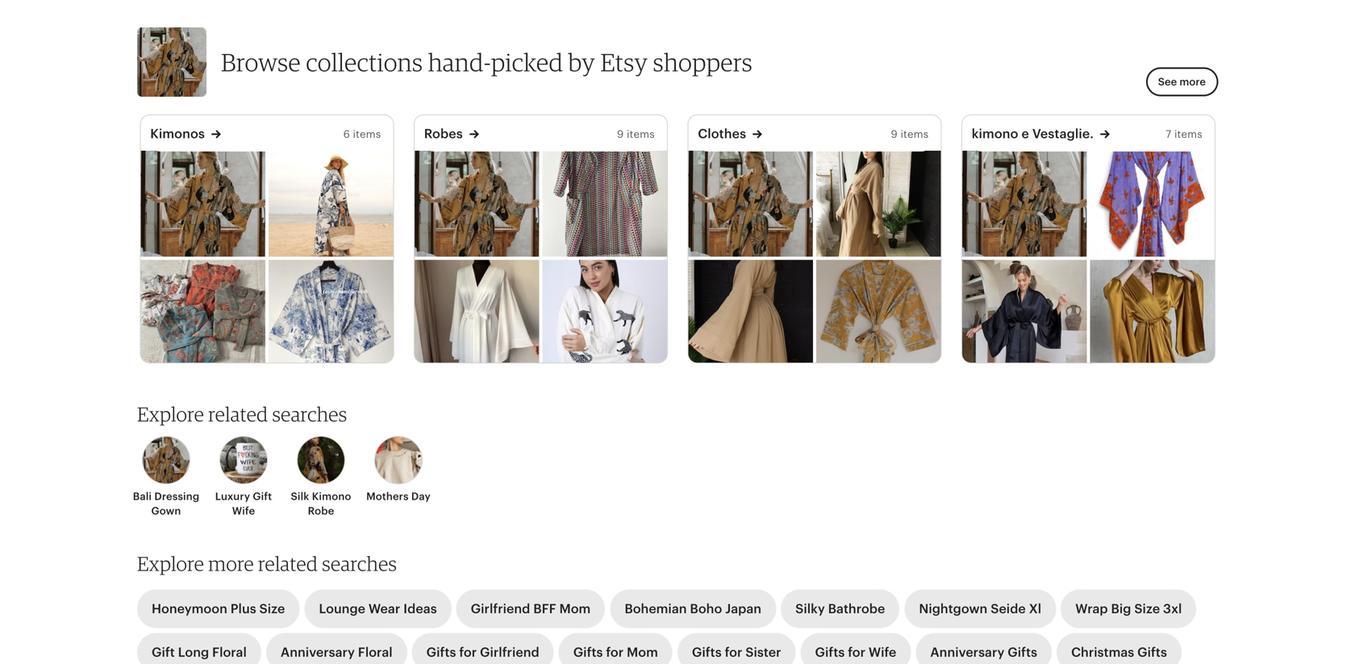 Task type: locate. For each thing, give the bounding box(es) containing it.
4 for from the left
[[848, 646, 866, 660]]

1 vertical spatial wife
[[869, 646, 896, 660]]

kimono cotton kimono bathrobe frida valentines day giftbird bathrobe turkish bathrobe cardigan nightwear dressing gown - blue owl image
[[268, 151, 393, 257]]

9 up special plus size kimono, long kimono robe, handmade natural beige muslin japanese classic kimono, organic long sleeve womens bathrobe 'image'
[[891, 128, 898, 141]]

mothers day
[[366, 491, 431, 503]]

size left 3xl
[[1134, 602, 1160, 616]]

3 silk blend kimono robe boheme, gold plus size dressing gown woman, honeymoon lounge wear, luxury gift for mothers day, wife girlfriend mom image from the left
[[688, 151, 813, 257]]

day
[[411, 491, 431, 503]]

0 horizontal spatial mom
[[559, 602, 591, 616]]

mom for girlfriend bff mom
[[559, 602, 591, 616]]

7 items
[[1166, 128, 1202, 141]]

for for wife
[[848, 646, 866, 660]]

silk blend kimono robe boheme, gold plus size dressing gown woman, honeymoon lounge wear, luxury gift for mothers day, wife girlfriend mom image for kimonos
[[141, 151, 265, 257]]

more right see
[[1180, 76, 1206, 88]]

1 horizontal spatial anniversary
[[930, 646, 1005, 660]]

1 explore from the top
[[137, 402, 204, 426]]

honeymoon
[[152, 602, 227, 616]]

1 horizontal spatial floral
[[358, 646, 393, 660]]

0 horizontal spatial floral
[[212, 646, 247, 660]]

0 vertical spatial girlfriend
[[471, 602, 530, 616]]

gifts down "silky bathrobe" link
[[815, 646, 845, 660]]

size right "plus"
[[259, 602, 285, 616]]

wife inside luxury gift wife
[[232, 505, 255, 518]]

9 up 'unisex turkish bathrobe, organic cotton bathrobe, personalized gift, turkish towel, handwoven bathrobe, thick bathrobe, soft  bathrobe' image
[[617, 128, 624, 141]]

gift left long at bottom
[[152, 646, 175, 660]]

anniversary
[[281, 646, 355, 660], [930, 646, 1005, 660]]

floral
[[212, 646, 247, 660], [358, 646, 393, 660]]

anniversary down lounge
[[281, 646, 355, 660]]

robes
[[424, 126, 463, 141]]

1 vertical spatial searches
[[322, 552, 397, 576]]

9 items up special plus size kimono, long kimono robe, handmade natural beige muslin japanese classic kimono, organic long sleeve womens bathrobe 'image'
[[891, 128, 929, 141]]

items down etsy
[[627, 128, 655, 141]]

e
[[1022, 126, 1029, 141]]

1 horizontal spatial size
[[1134, 602, 1160, 616]]

wife for for
[[869, 646, 896, 660]]

9 for robes
[[617, 128, 624, 141]]

0 horizontal spatial wife
[[232, 505, 255, 518]]

items right 7
[[1174, 128, 1202, 141]]

bali dressing gown link
[[132, 436, 200, 519]]

1 items from the left
[[353, 128, 381, 141]]

0 horizontal spatial size
[[259, 602, 285, 616]]

1 horizontal spatial 9
[[891, 128, 898, 141]]

3 for from the left
[[725, 646, 742, 660]]

anniversary gifts
[[930, 646, 1037, 660]]

1 size from the left
[[259, 602, 285, 616]]

related down robe
[[258, 552, 318, 576]]

explore up bali dressing gown link
[[137, 402, 204, 426]]

explore for explore more related searches
[[137, 552, 204, 576]]

gift
[[253, 491, 272, 503], [152, 646, 175, 660]]

silk blend kimono robe boheme, gold plus size dressing gown woman, honeymoon lounge wear, luxury gift for mothers day, wife girlfriend mom image for clothes
[[688, 151, 813, 257]]

1 horizontal spatial wife
[[869, 646, 896, 660]]

see
[[1158, 76, 1177, 88]]

gifts
[[426, 646, 456, 660], [573, 646, 603, 660], [692, 646, 722, 660], [815, 646, 845, 660], [1008, 646, 1037, 660], [1137, 646, 1167, 660]]

silk blend kimono robe boheme, gold plus size dressing gown woman, honeymoon lounge wear, luxury gift for mothers day, wife girlfriend mom image down the robes
[[414, 151, 539, 257]]

silk blend kimono robe boheme, gold plus size dressing gown woman, honeymoon lounge wear, luxury gift for mothers day, wife girlfriend mom image for robes
[[414, 151, 539, 257]]

items right 6
[[353, 128, 381, 141]]

mom inside girlfriend bff mom link
[[559, 602, 591, 616]]

plus size kimono, long kimono robe, handmade natural beige muslin japanese classic kimono, organic long sleeve womens bathrobe image
[[688, 260, 813, 366]]

1 anniversary from the left
[[281, 646, 355, 660]]

3xl
[[1163, 602, 1182, 616]]

items up special plus size kimono, long kimono robe, handmade natural beige muslin japanese classic kimono, organic long sleeve womens bathrobe 'image'
[[901, 128, 929, 141]]

1 horizontal spatial mom
[[627, 646, 658, 660]]

girlfriend bff mom link
[[456, 590, 605, 629]]

gifts for wife
[[815, 646, 896, 660]]

kimono
[[972, 126, 1018, 141]]

mom inside gifts for mom link
[[627, 646, 658, 660]]

explore for explore related searches
[[137, 402, 204, 426]]

0 horizontal spatial anniversary
[[281, 646, 355, 660]]

4 items from the left
[[1174, 128, 1202, 141]]

mom down 'bohemian'
[[627, 646, 658, 660]]

6 items
[[343, 128, 381, 141]]

waffle linen robe kimono robe linen spa robe sauna robe bath robe home wear balticbloom image
[[141, 260, 265, 366]]

luxury gift wife
[[215, 491, 272, 518]]

1 vertical spatial explore
[[137, 552, 204, 576]]

robe
[[308, 505, 334, 518]]

silk blend kimono robe boheme, gold plus size dressing gown woman, honeymoon lounge wear, luxury gift for mothers day, wife girlfriend mom image down clothes
[[688, 151, 813, 257]]

silk blend kimono robe boheme, gold plus size dressing gown woman, honeymoon lounge wear, luxury gift for mothers day, wife girlfriend mom image down e
[[962, 151, 1087, 257]]

silk blend kimono robe boheme, gold plus size dressing gown woman, honeymoon lounge wear, luxury gift for mothers day, wife girlfriend mom image
[[141, 151, 265, 257], [414, 151, 539, 257], [688, 151, 813, 257], [962, 151, 1087, 257]]

more up "plus"
[[208, 552, 254, 576]]

0 vertical spatial mom
[[559, 602, 591, 616]]

searches up silk kimono robe link
[[272, 402, 347, 426]]

nightgown seide xl
[[919, 602, 1041, 616]]

size for plus
[[259, 602, 285, 616]]

gifts down ideas
[[426, 646, 456, 660]]

handmade evil eye boho festival kimono, boho beachwear, bathrobe, spa robe, morning robe, boho cardigan, beachwear cover up, dressing gown image
[[542, 260, 667, 366]]

gifts for girlfriend
[[426, 646, 539, 660]]

wife down luxury
[[232, 505, 255, 518]]

1 horizontal spatial 9 items
[[891, 128, 929, 141]]

4 gifts from the left
[[815, 646, 845, 660]]

wife
[[232, 505, 255, 518], [869, 646, 896, 660]]

9 items for robes
[[617, 128, 655, 141]]

gifts for gifts for sister
[[692, 646, 722, 660]]

9 items down etsy
[[617, 128, 655, 141]]

1 horizontal spatial gift
[[253, 491, 272, 503]]

0 horizontal spatial 9 items
[[617, 128, 655, 141]]

searches
[[272, 402, 347, 426], [322, 552, 397, 576]]

explore up honeymoon in the bottom of the page
[[137, 552, 204, 576]]

searches up lounge
[[322, 552, 397, 576]]

lounge wear ideas
[[319, 602, 437, 616]]

lounge wear ideas link
[[304, 590, 451, 629]]

0 horizontal spatial gift
[[152, 646, 175, 660]]

mothers
[[366, 491, 409, 503]]

see more
[[1158, 76, 1206, 88]]

browse
[[221, 47, 301, 77]]

more
[[1180, 76, 1206, 88], [208, 552, 254, 576]]

girlfriend up "gifts for girlfriend" link
[[471, 602, 530, 616]]

2 explore from the top
[[137, 552, 204, 576]]

anniversary down "nightgown seide xl" link
[[930, 646, 1005, 660]]

2 size from the left
[[1134, 602, 1160, 616]]

1 horizontal spatial more
[[1180, 76, 1206, 88]]

gift long floral link
[[137, 633, 261, 665]]

1 vertical spatial mom
[[627, 646, 658, 660]]

boho
[[690, 602, 722, 616]]

mom
[[559, 602, 591, 616], [627, 646, 658, 660]]

gifts down boho at the right of page
[[692, 646, 722, 660]]

silk blend kimono robe boheme, gold plus size dressing gown woman, honeymoon lounge wear, luxury gift for mothers day, wife girlfriend mom image down "kimonos"
[[141, 151, 265, 257]]

collections
[[306, 47, 423, 77]]

1 for from the left
[[459, 646, 477, 660]]

silky
[[795, 602, 825, 616]]

wife down bathrobe
[[869, 646, 896, 660]]

related inside region
[[208, 402, 268, 426]]

0 vertical spatial searches
[[272, 402, 347, 426]]

floral right long at bottom
[[212, 646, 247, 660]]

4 silk blend kimono robe boheme, gold plus size dressing gown woman, honeymoon lounge wear, luxury gift for mothers day, wife girlfriend mom image from the left
[[962, 151, 1087, 257]]

2 silk blend kimono robe boheme, gold plus size dressing gown woman, honeymoon lounge wear, luxury gift for mothers day, wife girlfriend mom image from the left
[[414, 151, 539, 257]]

indian hand block printed long kimono robe dressing gown bathrobe lightweight cotton robe wrap dress beach cover up india cotton kimono image
[[816, 260, 941, 366]]

girlfriend down girlfriend bff mom link
[[480, 646, 539, 660]]

1 silk blend kimono robe boheme, gold plus size dressing gown woman, honeymoon lounge wear, luxury gift for mothers day, wife girlfriend mom image from the left
[[141, 151, 265, 257]]

0 vertical spatial gift
[[253, 491, 272, 503]]

3 items from the left
[[901, 128, 929, 141]]

2 items from the left
[[627, 128, 655, 141]]

2 9 from the left
[[891, 128, 898, 141]]

floral inside gift long floral link
[[212, 646, 247, 660]]

2 9 items from the left
[[891, 128, 929, 141]]

floral down lounge wear ideas
[[358, 646, 393, 660]]

1 gifts from the left
[[426, 646, 456, 660]]

0 vertical spatial wife
[[232, 505, 255, 518]]

explore inside region
[[137, 402, 204, 426]]

silky bathrobe
[[795, 602, 885, 616]]

japan
[[725, 602, 762, 616]]

silk kimono robe link
[[287, 436, 355, 519]]

gifts for gifts for wife
[[815, 646, 845, 660]]

0 vertical spatial explore
[[137, 402, 204, 426]]

silk blend kimono robe boheme, gold plus size dressing gown woman, honeymoon lounge wear, luxury gift for mothers day, wife girlfriend mom image for kimono e vestaglie.
[[962, 151, 1087, 257]]

gifts for gifts for mom
[[573, 646, 603, 660]]

explore
[[137, 402, 204, 426], [137, 552, 204, 576]]

size for big
[[1134, 602, 1160, 616]]

more for see
[[1180, 76, 1206, 88]]

2 floral from the left
[[358, 646, 393, 660]]

2 anniversary from the left
[[930, 646, 1005, 660]]

luxury gift wife link
[[210, 436, 277, 519]]

for
[[459, 646, 477, 660], [606, 646, 624, 660], [725, 646, 742, 660], [848, 646, 866, 660]]

gifts down girlfriend bff mom link
[[573, 646, 603, 660]]

1 vertical spatial more
[[208, 552, 254, 576]]

black silky kimono robe / japanese dressing gown / long satin bathrobe / luxury christmas gift for wife mom girlfriend image
[[962, 260, 1087, 366]]

kimono e vestaglie.
[[972, 126, 1094, 141]]

gifts down 'xl'
[[1008, 646, 1037, 660]]

plus
[[230, 602, 256, 616]]

1 9 from the left
[[617, 128, 624, 141]]

for for mom
[[606, 646, 624, 660]]

9 items
[[617, 128, 655, 141], [891, 128, 929, 141]]

0 vertical spatial related
[[208, 402, 268, 426]]

1 floral from the left
[[212, 646, 247, 660]]

xl
[[1029, 602, 1041, 616]]

9
[[617, 128, 624, 141], [891, 128, 898, 141]]

long bridal robe, wedding kimono, bridal maxi robe, floor length robe, boudoir lingerie image
[[414, 260, 539, 366]]

size
[[259, 602, 285, 616], [1134, 602, 1160, 616]]

2 for from the left
[[606, 646, 624, 660]]

gift right luxury
[[253, 491, 272, 503]]

0 horizontal spatial more
[[208, 552, 254, 576]]

gifts down 3xl
[[1137, 646, 1167, 660]]

related
[[208, 402, 268, 426], [258, 552, 318, 576]]

gown
[[151, 505, 181, 518]]

0 vertical spatial more
[[1180, 76, 1206, 88]]

gifts for girlfriend link
[[412, 633, 554, 665]]

bohemian
[[625, 602, 687, 616]]

3 gifts from the left
[[692, 646, 722, 660]]

2 gifts from the left
[[573, 646, 603, 660]]

nightgown
[[919, 602, 988, 616]]

girlfriend
[[471, 602, 530, 616], [480, 646, 539, 660]]

mom right bff at the bottom
[[559, 602, 591, 616]]

1 9 items from the left
[[617, 128, 655, 141]]

items
[[353, 128, 381, 141], [627, 128, 655, 141], [901, 128, 929, 141], [1174, 128, 1202, 141]]

0 horizontal spatial 9
[[617, 128, 624, 141]]

anniversary floral
[[281, 646, 393, 660]]

related up luxury gift wife link
[[208, 402, 268, 426]]

gift long floral
[[152, 646, 247, 660]]



Task type: describe. For each thing, give the bounding box(es) containing it.
silk robe kimono sleeves,bridal long robe , getting ready robe - below knee length gown - long dressing gown - long sleeve wedding robe image
[[1090, 151, 1215, 257]]

picked
[[491, 47, 563, 77]]

by
[[568, 47, 595, 77]]

explore more related searches
[[137, 552, 397, 576]]

bohemian boho japan
[[625, 602, 762, 616]]

wife for gift
[[232, 505, 255, 518]]

1 vertical spatial girlfriend
[[480, 646, 539, 660]]

christmas gifts link
[[1057, 633, 1182, 665]]

kimonos
[[150, 126, 205, 141]]

honeymoon plus size link
[[137, 590, 300, 629]]

ideas
[[403, 602, 437, 616]]

seide
[[991, 602, 1026, 616]]

gifts for sister link
[[677, 633, 796, 665]]

6
[[343, 128, 350, 141]]

more for explore
[[208, 552, 254, 576]]

5 gifts from the left
[[1008, 646, 1037, 660]]

silky bathrobe link
[[781, 590, 900, 629]]

silk
[[291, 491, 309, 503]]

luxury
[[215, 491, 250, 503]]

floral inside anniversary floral link
[[358, 646, 393, 660]]

anniversary gifts link
[[916, 633, 1052, 665]]

mom for gifts for mom
[[627, 646, 658, 660]]

9 for clothes
[[891, 128, 898, 141]]

gifts for sister
[[692, 646, 781, 660]]

girlfriend bff mom
[[471, 602, 591, 616]]

etsy
[[600, 47, 648, 77]]

see more link
[[1146, 67, 1218, 97]]

6 gifts from the left
[[1137, 646, 1167, 660]]

bali dressing gown
[[133, 491, 199, 518]]

anniversary floral link
[[266, 633, 407, 665]]

silk kimono robe
[[291, 491, 351, 518]]

wrap
[[1075, 602, 1108, 616]]

1 vertical spatial related
[[258, 552, 318, 576]]

for for girlfriend
[[459, 646, 477, 660]]

1 vertical spatial gift
[[152, 646, 175, 660]]

gifts for wife link
[[801, 633, 911, 665]]

wrap big size 3xl link
[[1061, 590, 1197, 629]]

gifts for mom link
[[559, 633, 673, 665]]

explore related searches
[[137, 402, 347, 426]]

kimono silk robe | silky kimono sleeves long robe | wedding robe | long women's robe | gift for her | christmas gift image
[[1090, 260, 1215, 366]]

christmas
[[1071, 646, 1134, 660]]

big
[[1111, 602, 1131, 616]]

hand-
[[428, 47, 491, 77]]

vestaglie.
[[1032, 126, 1094, 141]]

anniversary for anniversary floral
[[281, 646, 355, 660]]

special plus size kimono, long kimono robe, handmade natural beige muslin japanese classic kimono, organic long sleeve womens bathrobe image
[[816, 151, 941, 257]]

robes, lightweight pure cotton kimono robe, ladies night gown, kimono dressing gown, bridesmaid gowns, sustainable women bathrobe, kimono image
[[268, 260, 393, 366]]

sister
[[745, 646, 781, 660]]

dressing
[[154, 491, 199, 503]]

for for sister
[[725, 646, 742, 660]]

gift inside luxury gift wife
[[253, 491, 272, 503]]

kimono
[[312, 491, 351, 503]]

nightgown seide xl link
[[904, 590, 1056, 629]]

mothers day link
[[365, 436, 432, 504]]

lounge
[[319, 602, 365, 616]]

9 items for clothes
[[891, 128, 929, 141]]

unisex turkish bathrobe, organic cotton bathrobe, personalized gift, turkish towel, handwoven bathrobe, thick bathrobe, soft  bathrobe image
[[542, 151, 667, 257]]

items for robes
[[627, 128, 655, 141]]

anniversary for anniversary gifts
[[930, 646, 1005, 660]]

christmas gifts
[[1071, 646, 1167, 660]]

browse collections hand-picked by etsy shoppers
[[221, 47, 753, 77]]

wear
[[369, 602, 400, 616]]

bohemian boho japan link
[[610, 590, 776, 629]]

explore related searches region
[[127, 402, 1228, 548]]

gifts for gifts for girlfriend
[[426, 646, 456, 660]]

shoppers
[[653, 47, 753, 77]]

wrap big size 3xl
[[1075, 602, 1182, 616]]

searches inside region
[[272, 402, 347, 426]]

honeymoon plus size
[[152, 602, 285, 616]]

items for clothes
[[901, 128, 929, 141]]

bff
[[533, 602, 556, 616]]

bali
[[133, 491, 152, 503]]

long
[[178, 646, 209, 660]]

items for kimonos
[[353, 128, 381, 141]]

7
[[1166, 128, 1172, 141]]

clothes
[[698, 126, 746, 141]]

gifts for mom
[[573, 646, 658, 660]]

bathrobe
[[828, 602, 885, 616]]

items for kimono e vestaglie.
[[1174, 128, 1202, 141]]



Task type: vqa. For each thing, say whether or not it's contained in the screenshot.
Mom for Gifts for Mom
yes



